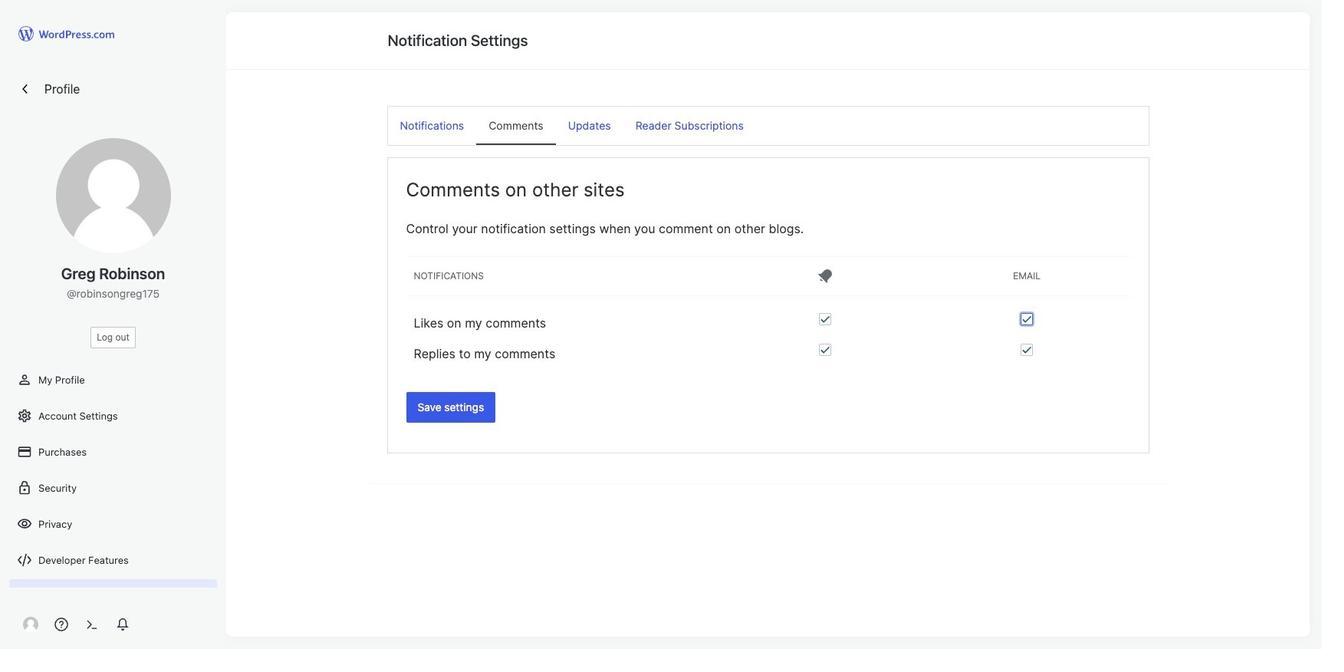 Task type: describe. For each thing, give the bounding box(es) containing it.
visibility image
[[17, 516, 32, 532]]

person image
[[17, 372, 32, 387]]



Task type: locate. For each thing, give the bounding box(es) containing it.
None checkbox
[[1021, 313, 1033, 325], [819, 344, 832, 356], [1021, 344, 1033, 356], [1021, 313, 1033, 325], [819, 344, 832, 356], [1021, 344, 1033, 356]]

greg robinson image
[[23, 617, 38, 632]]

None checkbox
[[819, 313, 832, 325]]

lock image
[[17, 480, 32, 496]]

menu
[[388, 107, 1149, 145]]

greg robinson image
[[56, 138, 171, 253]]

main content
[[369, 12, 1167, 484]]

credit_card image
[[17, 444, 32, 460]]

settings image
[[17, 408, 32, 423]]



Task type: vqa. For each thing, say whether or not it's contained in the screenshot.
option
yes



